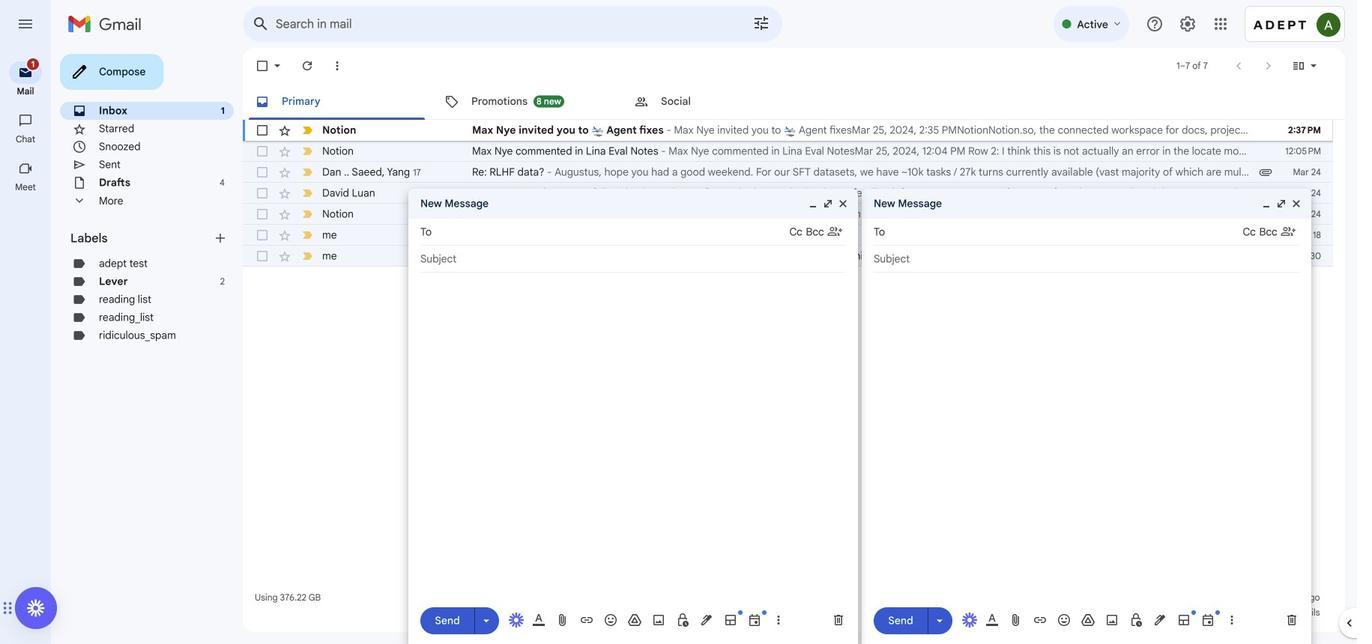 Task type: describe. For each thing, give the bounding box(es) containing it.
set up a time to meet image
[[1201, 613, 1216, 628]]

select a layout image for insert signature icon at the right
[[1177, 613, 1192, 628]]

minimize image for pop out icon corresponding to close image corresponding to to recipients text box
[[1261, 198, 1273, 210]]

subject field for to recipients text box
[[874, 252, 1300, 267]]

move image
[[2, 600, 7, 618]]

🛬 image
[[592, 125, 604, 137]]

⚔️ image
[[658, 230, 670, 242]]

1 dialog from the left
[[409, 189, 858, 645]]

2 row from the top
[[243, 141, 1334, 162]]

7 row from the top
[[243, 246, 1358, 267]]

promotions, 8 new messages, tab
[[433, 84, 621, 120]]

more options image
[[1228, 613, 1237, 628]]

toggle confidential mode image for insert signature icon at the right
[[1129, 613, 1144, 628]]

insert signature image
[[699, 613, 714, 628]]

insert signature image
[[1153, 613, 1168, 628]]

insert link ‪(⌘k)‬ image for attach files image
[[1033, 613, 1048, 628]]

discard draft ‪(⌘⇧d)‬ image for first dialog from the left
[[831, 613, 846, 628]]

close image for to recipients text box
[[1291, 198, 1303, 210]]

insert photo image for insert files using drive image
[[1105, 613, 1120, 628]]

insert files using drive image
[[1081, 613, 1096, 628]]

4 row from the top
[[243, 183, 1334, 204]]

has attachment image
[[1259, 165, 1274, 180]]

insert link ‪(⌘k)‬ image for attach files icon
[[579, 613, 594, 628]]

advanced search options image
[[747, 8, 777, 38]]

Search in mail search field
[[243, 6, 783, 42]]

record a loom image
[[27, 600, 45, 618]]

1 row from the top
[[243, 120, 1334, 141]]

3 row from the top
[[243, 162, 1334, 183]]

main menu image
[[16, 15, 34, 33]]



Task type: locate. For each thing, give the bounding box(es) containing it.
5 row from the top
[[243, 204, 1334, 225]]

footer
[[243, 591, 1334, 621]]

1 horizontal spatial select a layout image
[[1177, 613, 1192, 628]]

social tab
[[622, 84, 811, 120]]

1 select a layout image from the left
[[723, 613, 738, 628]]

support image
[[1146, 15, 1164, 33]]

main content
[[243, 48, 1358, 633]]

0 horizontal spatial 🗣️ image
[[472, 230, 485, 242]]

2 pop out image from the left
[[1276, 198, 1288, 210]]

0 horizontal spatial dialog
[[409, 189, 858, 645]]

subject field down to recipients text field
[[421, 252, 846, 267]]

0 horizontal spatial close image
[[837, 198, 849, 210]]

dialog
[[409, 189, 858, 645], [862, 189, 1312, 645]]

move image
[[7, 600, 13, 618]]

1 horizontal spatial dialog
[[862, 189, 1312, 645]]

2 dialog from the left
[[862, 189, 1312, 645]]

discard draft ‪(⌘⇧d)‬ image
[[831, 613, 846, 628], [1285, 613, 1300, 628]]

select a layout image for insert signature image
[[723, 613, 738, 628]]

To recipients text field
[[438, 220, 790, 244]]

0 horizontal spatial insert photo image
[[651, 613, 666, 628]]

2 close image from the left
[[1291, 198, 1303, 210]]

2 more send options image from the left
[[933, 614, 948, 629]]

minimize image
[[807, 198, 819, 210], [1261, 198, 1273, 210]]

6 row from the top
[[243, 225, 1358, 246]]

2 subject field from the left
[[874, 252, 1300, 267]]

search in mail image
[[247, 10, 274, 37]]

Subject field
[[421, 252, 846, 267], [874, 252, 1300, 267]]

close image
[[837, 198, 849, 210], [1291, 198, 1303, 210]]

pop out image for close image corresponding to to recipients text field
[[822, 198, 834, 210]]

toggle confidential mode image for insert signature image
[[675, 613, 690, 628]]

subject field for to recipients text field
[[421, 252, 846, 267]]

None checkbox
[[255, 207, 270, 222], [255, 228, 270, 243], [255, 207, 270, 222], [255, 228, 270, 243]]

insert link ‪(⌘k)‬ image
[[579, 613, 594, 628], [1033, 613, 1048, 628]]

more send options image
[[479, 614, 494, 629], [933, 614, 948, 629]]

pop out image
[[822, 198, 834, 210], [1276, 198, 1288, 210]]

1 horizontal spatial toggle confidential mode image
[[1129, 613, 1144, 628]]

discard draft ‪(⌘⇧d)‬ image right more options icon
[[1285, 613, 1300, 628]]

gmail image
[[67, 9, 149, 39]]

1 🗣️ image from the left
[[472, 230, 485, 242]]

insert files using drive image
[[627, 613, 642, 628]]

1 horizontal spatial minimize image
[[1261, 198, 1273, 210]]

attach files image
[[556, 613, 570, 628]]

toggle split pane mode image
[[1292, 58, 1307, 73]]

1 insert link ‪(⌘k)‬ image from the left
[[579, 613, 594, 628]]

1 subject field from the left
[[421, 252, 846, 267]]

subject field down to recipients text box
[[874, 252, 1300, 267]]

heading
[[0, 85, 51, 97], [0, 133, 51, 145], [0, 181, 51, 193], [70, 231, 213, 246]]

1 horizontal spatial close image
[[1291, 198, 1303, 210]]

2 insert link ‪(⌘k)‬ image from the left
[[1033, 613, 1048, 628]]

select a layout image left set up a time to meet image
[[1177, 613, 1192, 628]]

2 select a layout image from the left
[[1177, 613, 1192, 628]]

1 minimize image from the left
[[807, 198, 819, 210]]

0 horizontal spatial subject field
[[421, 252, 846, 267]]

more email options image
[[330, 58, 345, 73]]

1 close image from the left
[[837, 198, 849, 210]]

toggle confidential mode image
[[675, 613, 690, 628], [1129, 613, 1144, 628]]

row
[[243, 120, 1334, 141], [243, 141, 1334, 162], [243, 162, 1334, 183], [243, 183, 1334, 204], [243, 204, 1334, 225], [243, 225, 1358, 246], [243, 246, 1358, 267]]

insert link ‪(⌘k)‬ image right attach files icon
[[579, 613, 594, 628]]

None checkbox
[[255, 58, 270, 73], [255, 123, 270, 138], [255, 144, 270, 159], [255, 165, 270, 180], [255, 186, 270, 201], [255, 249, 270, 264], [255, 58, 270, 73], [255, 123, 270, 138], [255, 144, 270, 159], [255, 165, 270, 180], [255, 186, 270, 201], [255, 249, 270, 264]]

1 horizontal spatial insert link ‪(⌘k)‬ image
[[1033, 613, 1048, 628]]

navigation
[[0, 48, 52, 645]]

🗣️ image
[[472, 230, 485, 242], [1052, 230, 1065, 242]]

1 horizontal spatial discard draft ‪(⌘⇧d)‬ image
[[1285, 613, 1300, 628]]

0 horizontal spatial pop out image
[[822, 198, 834, 210]]

discard draft ‪(⌘⇧d)‬ image for 1st dialog from the right
[[1285, 613, 1300, 628]]

2 discard draft ‪(⌘⇧d)‬ image from the left
[[1285, 613, 1300, 628]]

2 toggle confidential mode image from the left
[[1129, 613, 1144, 628]]

refresh image
[[300, 58, 315, 73]]

1 pop out image from the left
[[822, 198, 834, 210]]

primary tab
[[243, 84, 431, 120]]

settings image
[[1179, 15, 1197, 33]]

1 horizontal spatial 🗣️ image
[[1052, 230, 1065, 242]]

discard draft ‪(⌘⇧d)‬ image right more options image
[[831, 613, 846, 628]]

insert emoji ‪(⌘⇧2)‬ image
[[603, 613, 618, 628]]

insert photo image
[[651, 613, 666, 628], [1105, 613, 1120, 628]]

insert emoji ‪(⌘⇧2)‬ image
[[1057, 613, 1072, 628]]

0 horizontal spatial more send options image
[[479, 614, 494, 629]]

select a layout image right insert signature image
[[723, 613, 738, 628]]

set up a time to meet image
[[747, 613, 762, 628]]

2 minimize image from the left
[[1261, 198, 1273, 210]]

Search in mail text field
[[276, 16, 711, 31]]

🛬 image
[[784, 125, 797, 137]]

toggle confidential mode image left insert signature image
[[675, 613, 690, 628]]

tab list
[[243, 84, 1346, 120]]

0 horizontal spatial minimize image
[[807, 198, 819, 210]]

0 horizontal spatial insert link ‪(⌘k)‬ image
[[579, 613, 594, 628]]

more send options image for attach files icon
[[479, 614, 494, 629]]

1 more send options image from the left
[[479, 614, 494, 629]]

insert link ‪(⌘k)‬ image right attach files image
[[1033, 613, 1048, 628]]

insert photo image for insert files using drive icon
[[651, 613, 666, 628]]

0 horizontal spatial select a layout image
[[723, 613, 738, 628]]

1 insert photo image from the left
[[651, 613, 666, 628]]

1 horizontal spatial more send options image
[[933, 614, 948, 629]]

To recipients text field
[[892, 220, 1243, 244]]

1 horizontal spatial pop out image
[[1276, 198, 1288, 210]]

0 horizontal spatial toggle confidential mode image
[[675, 613, 690, 628]]

minimize image for pop out icon related to close image corresponding to to recipients text field
[[807, 198, 819, 210]]

attach files image
[[1009, 613, 1024, 628]]

pop out image for close image corresponding to to recipients text box
[[1276, 198, 1288, 210]]

1 toggle confidential mode image from the left
[[675, 613, 690, 628]]

1 horizontal spatial subject field
[[874, 252, 1300, 267]]

0 horizontal spatial discard draft ‪(⌘⇧d)‬ image
[[831, 613, 846, 628]]

1 horizontal spatial insert photo image
[[1105, 613, 1120, 628]]

2 🗣️ image from the left
[[1052, 230, 1065, 242]]

close image for to recipients text field
[[837, 198, 849, 210]]

toggle confidential mode image left insert signature icon at the right
[[1129, 613, 1144, 628]]

2 insert photo image from the left
[[1105, 613, 1120, 628]]

1 discard draft ‪(⌘⇧d)‬ image from the left
[[831, 613, 846, 628]]

select a layout image
[[723, 613, 738, 628], [1177, 613, 1192, 628]]

more send options image for attach files image
[[933, 614, 948, 629]]

insert photo image right insert files using drive icon
[[651, 613, 666, 628]]

insert photo image right insert files using drive image
[[1105, 613, 1120, 628]]

more options image
[[774, 613, 783, 628]]



Task type: vqa. For each thing, say whether or not it's contained in the screenshot.
11 for first (NO SUBJECT) link from the top of the No conversations selected main content
no



